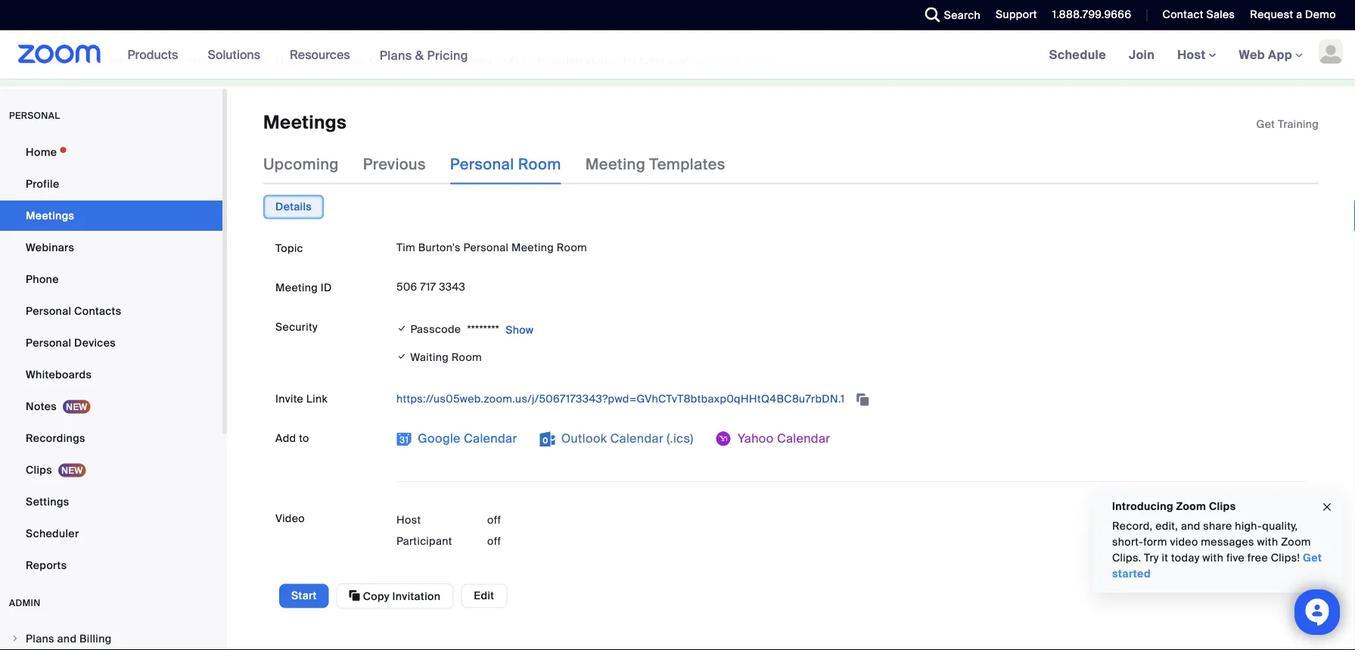 Task type: vqa. For each thing, say whether or not it's contained in the screenshot.
menu containing Board
no



Task type: locate. For each thing, give the bounding box(es) containing it.
passcode ******** show
[[411, 323, 534, 337]]

0 vertical spatial today
[[744, 53, 774, 67]]

2 horizontal spatial ai
[[509, 53, 520, 67]]

companion,
[[94, 53, 158, 67]]

one
[[370, 53, 391, 67]]

support
[[996, 8, 1038, 22]]

details tab list
[[263, 195, 324, 219]]

zoom up clips!
[[1282, 535, 1312, 549]]

calendar inside 'yahoo calendar' link
[[777, 430, 831, 446]]

copy invitation button
[[337, 584, 454, 609]]

2 ai from the left
[[210, 53, 220, 67]]

try
[[1145, 551, 1160, 565]]

0 vertical spatial meeting
[[586, 155, 646, 174]]

off
[[488, 513, 501, 527], [488, 534, 501, 548]]

start
[[291, 589, 317, 603]]

1 horizontal spatial clips
[[1210, 499, 1237, 513]]

btn image inside 'yahoo calendar' link
[[717, 431, 732, 447]]

to left the one
[[324, 53, 334, 67]]

0 vertical spatial with
[[1258, 535, 1279, 549]]

link
[[306, 392, 328, 406]]

checked image left passcode at the left
[[397, 321, 408, 336]]

1 horizontal spatial today
[[1172, 551, 1200, 565]]

personal
[[450, 155, 514, 174], [464, 240, 509, 254], [26, 304, 71, 318], [26, 336, 71, 350]]

contact sales
[[1163, 8, 1236, 22]]

and left get
[[414, 53, 434, 67]]

personal devices
[[26, 336, 116, 350]]

with up free
[[1258, 535, 1279, 549]]

invitation
[[393, 590, 441, 604]]

1 horizontal spatial btn image
[[717, 431, 732, 447]]

tabs of meeting tab list
[[263, 145, 750, 184]]

join
[[1130, 47, 1155, 62]]

upgrade
[[276, 53, 321, 67], [696, 53, 742, 67]]

1 vertical spatial plans
[[26, 632, 54, 646]]

host down contact sales
[[1178, 47, 1209, 62]]

access
[[456, 53, 493, 67]]

admin
[[9, 597, 41, 609]]

personal devices link
[[0, 328, 223, 358]]

0 horizontal spatial ai
[[81, 53, 92, 67]]

recordings
[[26, 431, 85, 445]]

plans for plans and billing
[[26, 632, 54, 646]]

btn image
[[540, 431, 555, 447], [717, 431, 732, 447]]

1 vertical spatial room
[[557, 240, 588, 254]]

devices
[[74, 336, 116, 350]]

2 vertical spatial and
[[57, 632, 77, 646]]

zoom inside "record, edit, and share high-quality, short-form video messages with zoom clips. try it today with five free clips!"
[[1282, 535, 1312, 549]]

1 vertical spatial clips
[[1210, 499, 1237, 513]]

products button
[[128, 30, 185, 79]]

0 vertical spatial room
[[518, 155, 561, 174]]

meetings
[[263, 111, 347, 134], [26, 209, 74, 223]]

to right the access
[[496, 53, 506, 67]]

and up video
[[1182, 519, 1201, 533]]

2 horizontal spatial meeting
[[586, 155, 646, 174]]

personal contacts
[[26, 304, 121, 318]]

checked image left waiting
[[397, 349, 408, 364]]

room inside the tabs of meeting tab list
[[518, 155, 561, 174]]

1 host element from the top
[[488, 512, 578, 528]]

solutions button
[[208, 30, 267, 79]]

edit,
[[1156, 519, 1179, 533]]

calendar right google
[[464, 430, 517, 446]]

0 horizontal spatial and
[[57, 632, 77, 646]]

1 horizontal spatial ai
[[210, 53, 220, 67]]

outlook
[[562, 430, 607, 446]]

1 vertical spatial today
[[1172, 551, 1200, 565]]

clips up share
[[1210, 499, 1237, 513]]

0 horizontal spatial clips
[[26, 463, 52, 477]]

0 vertical spatial plans
[[380, 47, 412, 63]]

show button
[[500, 318, 534, 342]]

ai right new
[[210, 53, 220, 67]]

1 vertical spatial and
[[1182, 519, 1201, 533]]

3 ai from the left
[[509, 53, 520, 67]]

get for get started
[[1304, 551, 1323, 565]]

zoom logo image
[[18, 45, 101, 64]]

btn image left yahoo
[[717, 431, 732, 447]]

upgrade today link
[[696, 53, 774, 67]]

and inside "record, edit, and share high-quality, short-form video messages with zoom clips. try it today with five free clips!"
[[1182, 519, 1201, 533]]

clips
[[26, 463, 52, 477], [1210, 499, 1237, 513]]

0 horizontal spatial get
[[1257, 117, 1276, 131]]

0 vertical spatial clips
[[26, 463, 52, 477]]

0 horizontal spatial today
[[744, 53, 774, 67]]

plans left &
[[380, 47, 412, 63]]

support link
[[985, 0, 1041, 30], [996, 8, 1038, 22]]

clips up settings
[[26, 463, 52, 477]]

plans for plans & pricing
[[380, 47, 412, 63]]

host up "participant" on the left bottom of page
[[397, 513, 421, 527]]

meeting
[[586, 155, 646, 174], [512, 240, 554, 254], [276, 281, 318, 295]]

1 vertical spatial get
[[1304, 551, 1323, 565]]

&
[[415, 47, 424, 63]]

to
[[324, 53, 334, 67], [496, 53, 506, 67], [299, 431, 309, 445]]

meetings up webinars
[[26, 209, 74, 223]]

checked image
[[397, 321, 408, 336], [397, 349, 408, 364]]

upgrade right assistant! on the left top of page
[[276, 53, 321, 67]]

1 calendar from the left
[[464, 430, 517, 446]]

to right add
[[299, 431, 309, 445]]

0 vertical spatial off
[[488, 513, 501, 527]]

1 btn image from the left
[[540, 431, 555, 447]]

get
[[1257, 117, 1276, 131], [1304, 551, 1323, 565]]

meeting inside tab list
[[586, 155, 646, 174]]

record,
[[1113, 519, 1153, 533]]

0 vertical spatial host element
[[488, 512, 578, 528]]

calendar inside google calendar link
[[464, 430, 517, 446]]

calendar for yahoo
[[777, 430, 831, 446]]

0 horizontal spatial meetings
[[26, 209, 74, 223]]

1 vertical spatial meeting
[[512, 240, 554, 254]]

0 horizontal spatial plans
[[26, 632, 54, 646]]

host element for host
[[488, 512, 578, 528]]

1.888.799.9666
[[1053, 8, 1132, 22]]

2 btn image from the left
[[717, 431, 732, 447]]

host element for participant
[[488, 534, 578, 549]]

personal contacts link
[[0, 296, 223, 326]]

2 vertical spatial room
[[452, 350, 482, 364]]

get inside get started
[[1304, 551, 1323, 565]]

plans inside menu item
[[26, 632, 54, 646]]

yahoo calendar
[[735, 430, 831, 446]]

0 horizontal spatial calendar
[[464, 430, 517, 446]]

1 vertical spatial off
[[488, 534, 501, 548]]

share
[[1204, 519, 1233, 533]]

plans inside product information navigation
[[380, 47, 412, 63]]

1 vertical spatial host element
[[488, 534, 578, 549]]

1 horizontal spatial and
[[414, 53, 434, 67]]

scheduler
[[26, 527, 79, 541]]

outlook calendar (.ics)
[[558, 430, 694, 446]]

1 vertical spatial host
[[397, 513, 421, 527]]

get left training
[[1257, 117, 1276, 131]]

edit button
[[461, 584, 507, 608]]

waiting
[[410, 350, 449, 364]]

1 vertical spatial with
[[1203, 551, 1224, 565]]

room
[[518, 155, 561, 174], [557, 240, 588, 254], [452, 350, 482, 364]]

host
[[1178, 47, 1209, 62], [397, 513, 421, 527]]

google calendar
[[415, 430, 517, 446]]

record, edit, and share high-quality, short-form video messages with zoom clips. try it today with five free clips!
[[1113, 519, 1312, 565]]

plans right right icon
[[26, 632, 54, 646]]

calendar
[[464, 430, 517, 446], [611, 430, 664, 446], [777, 430, 831, 446]]

0 horizontal spatial host
[[397, 513, 421, 527]]

1 horizontal spatial host
[[1178, 47, 1209, 62]]

calendar for google
[[464, 430, 517, 446]]

product information navigation
[[116, 30, 480, 80]]

1 horizontal spatial upgrade
[[696, 53, 742, 67]]

1 horizontal spatial calendar
[[611, 430, 664, 446]]

contact
[[1163, 8, 1204, 22]]

profile picture image
[[1319, 39, 1344, 64]]

personal inside the tabs of meeting tab list
[[450, 155, 514, 174]]

add
[[276, 431, 296, 445]]

0 horizontal spatial btn image
[[540, 431, 555, 447]]

1 horizontal spatial meeting
[[512, 240, 554, 254]]

1 horizontal spatial plans
[[380, 47, 412, 63]]

0 vertical spatial host
[[1178, 47, 1209, 62]]

profile link
[[0, 169, 223, 199]]

2 vertical spatial meeting
[[276, 281, 318, 295]]

(.ics)
[[667, 430, 694, 446]]

with down messages
[[1203, 551, 1224, 565]]

btn image for yahoo calendar
[[717, 431, 732, 447]]

btn image left the outlook
[[540, 431, 555, 447]]

get right clips!
[[1304, 551, 1323, 565]]

meetings inside personal menu menu
[[26, 209, 74, 223]]

personal for personal room
[[450, 155, 514, 174]]

0 horizontal spatial upgrade
[[276, 53, 321, 67]]

0 horizontal spatial with
[[1203, 551, 1224, 565]]

calendar down https://us05web.zoom.us/j/5067173343?pwd=gvhctvt8btbaxp0qhhtq4bc8u7rbdn.1
[[611, 430, 664, 446]]

1 vertical spatial checked image
[[397, 349, 408, 364]]

cost.
[[668, 53, 693, 67]]

it
[[1162, 551, 1169, 565]]

2 horizontal spatial and
[[1182, 519, 1201, 533]]

ai left 'companion,'
[[81, 53, 92, 67]]

meetings navigation
[[1038, 30, 1356, 80]]

request a demo link
[[1239, 0, 1356, 30], [1251, 8, 1337, 22]]

2 off from the top
[[488, 534, 501, 548]]

1.888.799.9666 button
[[1041, 0, 1136, 30], [1053, 8, 1132, 22]]

2 checked image from the top
[[397, 349, 408, 364]]

training
[[1279, 117, 1319, 131]]

banner
[[0, 30, 1356, 80]]

and left billing
[[57, 632, 77, 646]]

get for get training
[[1257, 117, 1276, 131]]

1 off from the top
[[488, 513, 501, 527]]

1 vertical spatial meetings
[[26, 209, 74, 223]]

calendar right yahoo
[[777, 430, 831, 446]]

get started link
[[1113, 551, 1323, 581]]

solutions
[[208, 47, 260, 62]]

get training
[[1257, 117, 1319, 131]]

0 horizontal spatial meeting
[[276, 281, 318, 295]]

phone link
[[0, 264, 223, 294]]

get
[[436, 53, 453, 67]]

0 vertical spatial and
[[414, 53, 434, 67]]

1 horizontal spatial get
[[1304, 551, 1323, 565]]

schedule
[[1050, 47, 1107, 62]]

meetings up upcoming
[[263, 111, 347, 134]]

with
[[1258, 535, 1279, 549], [1203, 551, 1224, 565]]

2 host element from the top
[[488, 534, 578, 549]]

btn image inside "outlook calendar (.ics)" link
[[540, 431, 555, 447]]

web app button
[[1240, 47, 1304, 62]]

0 vertical spatial get
[[1257, 117, 1276, 131]]

0 vertical spatial checked image
[[397, 321, 408, 336]]

https://us05web.zoom.us/j/5067173343?pwd=gvhctvt8btbaxp0qhhtq4bc8u7rbdn.1
[[397, 392, 848, 406]]

meetings link
[[0, 201, 223, 231]]

calendar inside "outlook calendar (.ics)" link
[[611, 430, 664, 446]]

1 horizontal spatial meetings
[[263, 111, 347, 134]]

home
[[26, 145, 57, 159]]

2 calendar from the left
[[611, 430, 664, 446]]

short-
[[1113, 535, 1144, 549]]

1 horizontal spatial with
[[1258, 535, 1279, 549]]

request a demo
[[1251, 8, 1337, 22]]

zoom
[[48, 53, 78, 67], [337, 53, 367, 67], [1177, 499, 1207, 513], [1282, 535, 1312, 549]]

3 calendar from the left
[[777, 430, 831, 446]]

2 horizontal spatial calendar
[[777, 430, 831, 446]]

host element
[[488, 512, 578, 528], [488, 534, 578, 549]]

ai left companion
[[509, 53, 520, 67]]

upgrade right cost.
[[696, 53, 742, 67]]



Task type: describe. For each thing, give the bounding box(es) containing it.
invite
[[276, 392, 304, 406]]

2 upgrade from the left
[[696, 53, 742, 67]]

add to element
[[397, 426, 1307, 466]]

plans and billing menu item
[[0, 625, 223, 650]]

plans & pricing
[[380, 47, 469, 63]]

meeting for meeting id
[[276, 281, 318, 295]]

google
[[418, 430, 461, 446]]

companion
[[523, 53, 582, 67]]

demo
[[1306, 8, 1337, 22]]

zoom left the one
[[337, 53, 367, 67]]

profile
[[26, 177, 59, 191]]

details
[[276, 200, 312, 214]]

host inside meetings navigation
[[1178, 47, 1209, 62]]

clips link
[[0, 455, 223, 485]]

https://us05web.zoom.us/j/5067173343?pwd=gvhctvt8btbaxp0qhhtq4bc8u7rbdn.1 application
[[397, 387, 1307, 411]]

717
[[420, 280, 436, 294]]

tim
[[397, 240, 416, 254]]

show
[[506, 323, 534, 337]]

zoom right meet
[[48, 53, 78, 67]]

pro
[[394, 53, 411, 67]]

btn image for outlook calendar (.ics)
[[540, 431, 555, 447]]

off for participant
[[488, 534, 501, 548]]

and inside menu item
[[57, 632, 77, 646]]

personal
[[9, 110, 60, 122]]

web app
[[1240, 47, 1293, 62]]

assistant!
[[223, 53, 273, 67]]

introducing
[[1113, 499, 1174, 513]]

previous
[[363, 155, 426, 174]]

reports
[[26, 558, 67, 572]]

search
[[945, 8, 981, 22]]

video
[[1171, 535, 1199, 549]]

invite link
[[276, 392, 328, 406]]

clips inside personal menu menu
[[26, 463, 52, 477]]

0 horizontal spatial to
[[299, 431, 309, 445]]

clips!
[[1272, 551, 1301, 565]]

waiting room
[[408, 350, 482, 364]]

started
[[1113, 567, 1151, 581]]

templates
[[650, 155, 726, 174]]

meeting inside topic element
[[512, 240, 554, 254]]

recordings link
[[0, 423, 223, 453]]

room for waiting room
[[452, 350, 482, 364]]

contacts
[[74, 304, 121, 318]]

pricing
[[427, 47, 469, 63]]

schedule link
[[1038, 30, 1118, 79]]

calendar for outlook
[[611, 430, 664, 446]]

personal menu menu
[[0, 137, 223, 582]]

get training link
[[1257, 117, 1319, 131]]

tim burton's personal meeting room
[[397, 240, 588, 254]]

banner containing products
[[0, 30, 1356, 80]]

today inside "record, edit, and share high-quality, short-form video messages with zoom clips. try it today with five free clips!"
[[1172, 551, 1200, 565]]

quality,
[[1263, 519, 1299, 533]]

resources
[[290, 47, 350, 62]]

personal room
[[450, 155, 561, 174]]

off for host
[[488, 513, 501, 527]]

topic element
[[397, 236, 1307, 258]]

0 vertical spatial meetings
[[263, 111, 347, 134]]

copy image
[[349, 589, 360, 603]]

1 horizontal spatial to
[[324, 53, 334, 67]]

add to
[[276, 431, 309, 445]]

copy
[[363, 590, 390, 604]]

personal for personal devices
[[26, 336, 71, 350]]

personal inside topic element
[[464, 240, 509, 254]]

plans and billing
[[26, 632, 112, 646]]

your
[[161, 53, 183, 67]]

app
[[1269, 47, 1293, 62]]

free
[[1248, 551, 1269, 565]]

yahoo
[[738, 430, 774, 446]]

btn image
[[397, 431, 412, 447]]

zoom up the edit,
[[1177, 499, 1207, 513]]

room inside topic element
[[557, 240, 588, 254]]

web
[[1240, 47, 1266, 62]]

home link
[[0, 137, 223, 167]]

request
[[1251, 8, 1294, 22]]

room for personal room
[[518, 155, 561, 174]]

meeting templates
[[586, 155, 726, 174]]

meeting for meeting templates
[[586, 155, 646, 174]]

2 horizontal spatial to
[[496, 53, 506, 67]]

webinars link
[[0, 232, 223, 263]]

1 ai from the left
[[81, 53, 92, 67]]

and inside meet zoom ai companion, footer
[[414, 53, 434, 67]]

topic
[[276, 241, 303, 255]]

yahoo calendar link
[[717, 426, 831, 450]]

meet zoom ai companion, your new ai assistant! upgrade to zoom one pro and get access to ai companion at no additional cost. upgrade today
[[18, 53, 774, 67]]

whiteboards
[[26, 368, 92, 382]]

billing
[[79, 632, 112, 646]]

resources button
[[290, 30, 357, 79]]

edit
[[474, 589, 495, 603]]

products
[[128, 47, 178, 62]]

get started
[[1113, 551, 1323, 581]]

details tab
[[263, 195, 324, 219]]

new
[[186, 53, 207, 67]]

a
[[1297, 8, 1303, 22]]

copy url image
[[856, 394, 871, 405]]

meeting id
[[276, 281, 332, 295]]

messages
[[1202, 535, 1255, 549]]

host button
[[1178, 47, 1217, 62]]

five
[[1227, 551, 1245, 565]]

personal for personal contacts
[[26, 304, 71, 318]]

introducing zoom clips
[[1113, 499, 1237, 513]]

right image
[[11, 634, 20, 643]]

security
[[276, 320, 318, 334]]

close image
[[1322, 499, 1334, 516]]

********
[[467, 323, 500, 337]]

meet zoom ai companion, footer
[[0, 34, 1356, 86]]

at
[[585, 53, 595, 67]]

1 checked image from the top
[[397, 321, 408, 336]]

whiteboards link
[[0, 360, 223, 390]]

sales
[[1207, 8, 1236, 22]]

search button
[[914, 0, 985, 30]]

copy invitation
[[360, 590, 441, 604]]

settings link
[[0, 487, 223, 517]]

passcode
[[411, 323, 461, 337]]

today inside meet zoom ai companion, footer
[[744, 53, 774, 67]]

1 upgrade from the left
[[276, 53, 321, 67]]

3343
[[439, 280, 466, 294]]

clips.
[[1113, 551, 1142, 565]]



